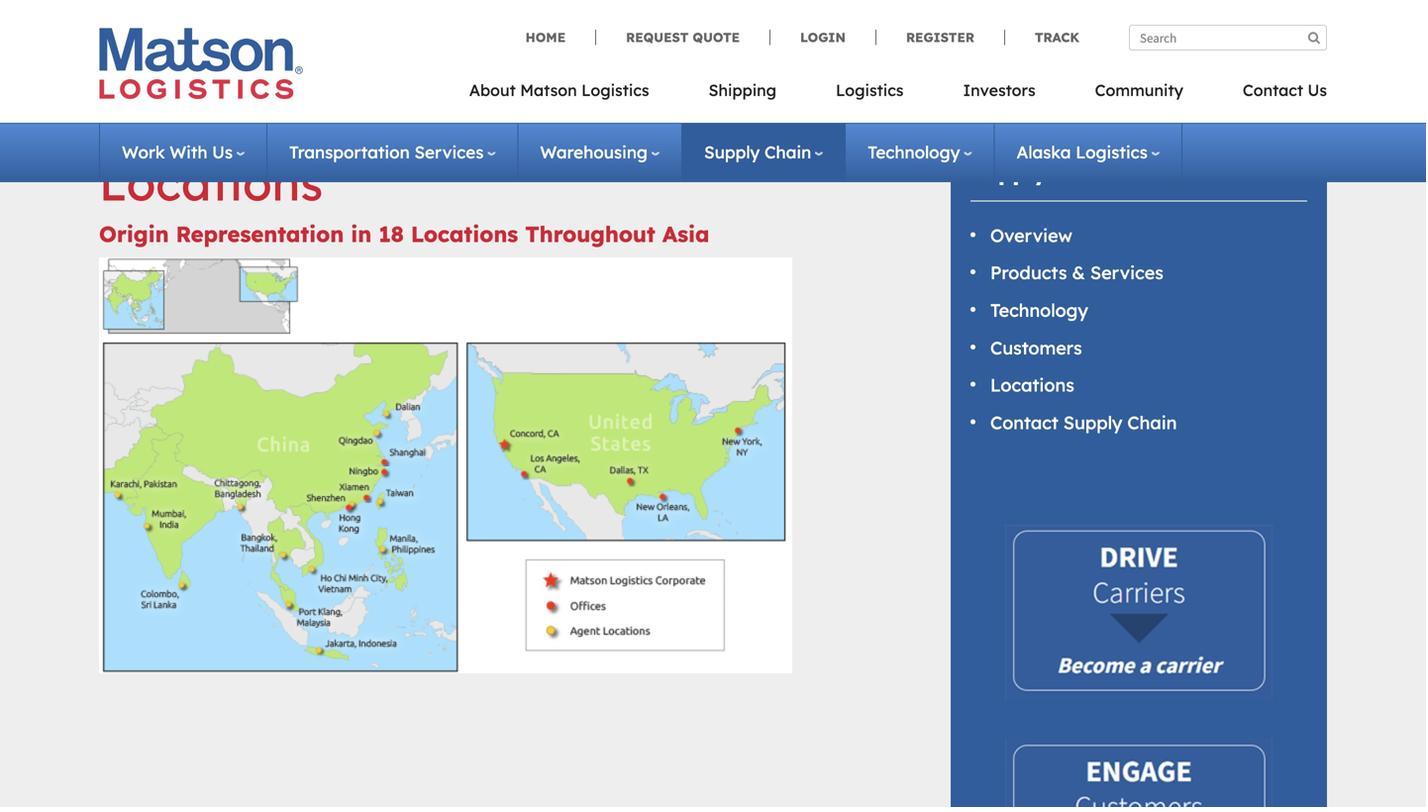 Task type: vqa. For each thing, say whether or not it's contained in the screenshot.
Track link
yes



Task type: describe. For each thing, give the bounding box(es) containing it.
matson logistics image
[[99, 28, 303, 99]]

logistics inside 'link'
[[836, 80, 904, 100]]

asia
[[663, 221, 710, 248]]

alaska
[[1017, 142, 1071, 163]]

work
[[122, 142, 165, 163]]

locations link
[[991, 374, 1075, 396]]

us inside top menu navigation
[[1308, 80, 1328, 100]]

track link
[[1005, 29, 1080, 46]]

supply for supply chain
[[704, 142, 760, 163]]

with
[[170, 142, 208, 163]]

technology inside supply chain links section
[[991, 299, 1089, 321]]

0 horizontal spatial logistics
[[582, 80, 649, 100]]

alaska logistics link
[[1017, 142, 1160, 163]]

request quote link
[[595, 29, 770, 46]]

throughout
[[525, 221, 656, 248]]

investors
[[963, 80, 1036, 100]]

work with us link
[[122, 142, 245, 163]]

shipping
[[709, 80, 777, 100]]

1 vertical spatial locations
[[411, 221, 518, 248]]

locations origin representation in 18 locations throughout asia
[[99, 153, 710, 248]]

top menu navigation
[[469, 74, 1328, 115]]

contact us link
[[1213, 74, 1328, 115]]

products & services
[[991, 262, 1164, 284]]

matson
[[520, 80, 577, 100]]

carrier image
[[1006, 525, 1273, 700]]

chain for supply chain links
[[1054, 159, 1118, 186]]

warehousing link
[[540, 142, 660, 163]]

supply chain
[[704, 142, 812, 163]]

contact supply chain
[[991, 412, 1177, 434]]

about matson logistics
[[469, 80, 649, 100]]

supply for supply chain links
[[971, 159, 1047, 186]]

login link
[[770, 29, 876, 46]]

chain for supply chain
[[765, 142, 812, 163]]

Search search field
[[1129, 25, 1328, 51]]

community link
[[1066, 74, 1213, 115]]

links
[[1125, 159, 1184, 186]]

alaska logistics
[[1017, 142, 1148, 163]]

home
[[526, 29, 566, 46]]

services inside supply chain links section
[[1091, 262, 1164, 284]]

in
[[351, 221, 372, 248]]

about
[[469, 80, 516, 100]]

login
[[800, 29, 846, 46]]

0 horizontal spatial technology link
[[868, 142, 972, 163]]



Task type: locate. For each thing, give the bounding box(es) containing it.
contact down locations link
[[991, 412, 1059, 434]]

contact inside supply chain links section
[[991, 412, 1059, 434]]

0 vertical spatial technology
[[868, 142, 960, 163]]

about matson logistics link
[[469, 74, 679, 115]]

0 horizontal spatial us
[[212, 142, 233, 163]]

supply chain links
[[971, 159, 1184, 186]]

1 horizontal spatial logistics
[[836, 80, 904, 100]]

0 vertical spatial us
[[1308, 80, 1328, 100]]

technology down top menu navigation
[[868, 142, 960, 163]]

2 vertical spatial locations
[[991, 374, 1075, 396]]

shipping link
[[679, 74, 806, 115]]

1 vertical spatial services
[[1091, 262, 1164, 284]]

products & services link
[[991, 262, 1164, 284]]

investors link
[[934, 74, 1066, 115]]

request
[[626, 29, 689, 46]]

locations main content
[[74, 110, 926, 807]]

products
[[991, 262, 1067, 284]]

locations down customers link
[[991, 374, 1075, 396]]

transportation
[[289, 142, 410, 163]]

contact us image
[[1006, 738, 1273, 807]]

0 horizontal spatial locations
[[99, 153, 323, 213]]

alaska services image
[[112, 0, 1314, 86]]

us
[[1308, 80, 1328, 100], [212, 142, 233, 163]]

contact us
[[1243, 80, 1328, 100]]

contact inside top menu navigation
[[1243, 80, 1304, 100]]

supply down locations link
[[1064, 412, 1123, 434]]

us down 'search' image
[[1308, 80, 1328, 100]]

register link
[[876, 29, 1005, 46]]

0 horizontal spatial services
[[415, 142, 484, 163]]

contact
[[1243, 80, 1304, 100], [991, 412, 1059, 434]]

1 horizontal spatial locations
[[411, 221, 518, 248]]

1 vertical spatial us
[[212, 142, 233, 163]]

2 horizontal spatial chain
[[1128, 412, 1177, 434]]

contact for contact supply chain
[[991, 412, 1059, 434]]

0 vertical spatial contact
[[1243, 80, 1304, 100]]

technology
[[868, 142, 960, 163], [991, 299, 1089, 321]]

2 horizontal spatial supply
[[1064, 412, 1123, 434]]

logistics
[[582, 80, 649, 100], [836, 80, 904, 100], [1076, 142, 1148, 163]]

contact for contact us
[[1243, 80, 1304, 100]]

1 vertical spatial technology link
[[991, 299, 1089, 321]]

overview link
[[991, 224, 1073, 247]]

&
[[1072, 262, 1086, 284]]

technology link
[[868, 142, 972, 163], [991, 299, 1089, 321]]

customers link
[[991, 337, 1082, 359]]

locations for locations origin representation in 18 locations throughout asia
[[99, 153, 323, 213]]

0 horizontal spatial chain
[[765, 142, 812, 163]]

1 horizontal spatial technology link
[[991, 299, 1089, 321]]

supply chain link
[[704, 142, 823, 163]]

locations
[[99, 153, 323, 213], [411, 221, 518, 248], [991, 374, 1075, 396]]

services down the about on the top of the page
[[415, 142, 484, 163]]

transportation services link
[[289, 142, 496, 163]]

supply chain links section
[[926, 110, 1352, 807]]

2 horizontal spatial logistics
[[1076, 142, 1148, 163]]

transportation services
[[289, 142, 484, 163]]

register
[[906, 29, 975, 46]]

locations right 18
[[411, 221, 518, 248]]

1 horizontal spatial technology
[[991, 299, 1089, 321]]

locations inside supply chain links section
[[991, 374, 1075, 396]]

home link
[[526, 29, 595, 46]]

chain
[[765, 142, 812, 163], [1054, 159, 1118, 186], [1128, 412, 1177, 434]]

warehousing
[[540, 142, 648, 163]]

1 horizontal spatial supply
[[971, 159, 1047, 186]]

1 vertical spatial contact
[[991, 412, 1059, 434]]

origin
[[99, 221, 169, 248]]

supply
[[704, 142, 760, 163], [971, 159, 1047, 186], [1064, 412, 1123, 434]]

0 vertical spatial services
[[415, 142, 484, 163]]

services
[[415, 142, 484, 163], [1091, 262, 1164, 284]]

services right the &
[[1091, 262, 1164, 284]]

technology up customers link
[[991, 299, 1089, 321]]

contact down search search box
[[1243, 80, 1304, 100]]

supply up the overview
[[971, 159, 1047, 186]]

1 horizontal spatial contact
[[1243, 80, 1304, 100]]

0 vertical spatial technology link
[[868, 142, 972, 163]]

logistics up warehousing link
[[582, 80, 649, 100]]

technology link inside supply chain links section
[[991, 299, 1089, 321]]

community
[[1095, 80, 1184, 100]]

1 vertical spatial technology
[[991, 299, 1089, 321]]

18
[[379, 221, 404, 248]]

0 horizontal spatial supply
[[704, 142, 760, 163]]

track
[[1035, 29, 1080, 46]]

0 horizontal spatial contact
[[991, 412, 1059, 434]]

supply down shipping link
[[704, 142, 760, 163]]

request quote
[[626, 29, 740, 46]]

customers
[[991, 337, 1082, 359]]

work with us
[[122, 142, 233, 163]]

1 horizontal spatial us
[[1308, 80, 1328, 100]]

contact supply chain link
[[991, 412, 1177, 434]]

0 horizontal spatial technology
[[868, 142, 960, 163]]

locations for locations
[[991, 374, 1075, 396]]

overview
[[991, 224, 1073, 247]]

representation
[[176, 221, 344, 248]]

logistics down "community" link
[[1076, 142, 1148, 163]]

technology link up customers link
[[991, 299, 1089, 321]]

1 horizontal spatial services
[[1091, 262, 1164, 284]]

logistics link
[[806, 74, 934, 115]]

search image
[[1309, 31, 1321, 44]]

2 horizontal spatial locations
[[991, 374, 1075, 396]]

locations up representation
[[99, 153, 323, 213]]

1 horizontal spatial chain
[[1054, 159, 1118, 186]]

logistics down login
[[836, 80, 904, 100]]

quote
[[693, 29, 740, 46]]

technology link down top menu navigation
[[868, 142, 972, 163]]

us right with
[[212, 142, 233, 163]]

0 vertical spatial locations
[[99, 153, 323, 213]]

None search field
[[1129, 25, 1328, 51]]



